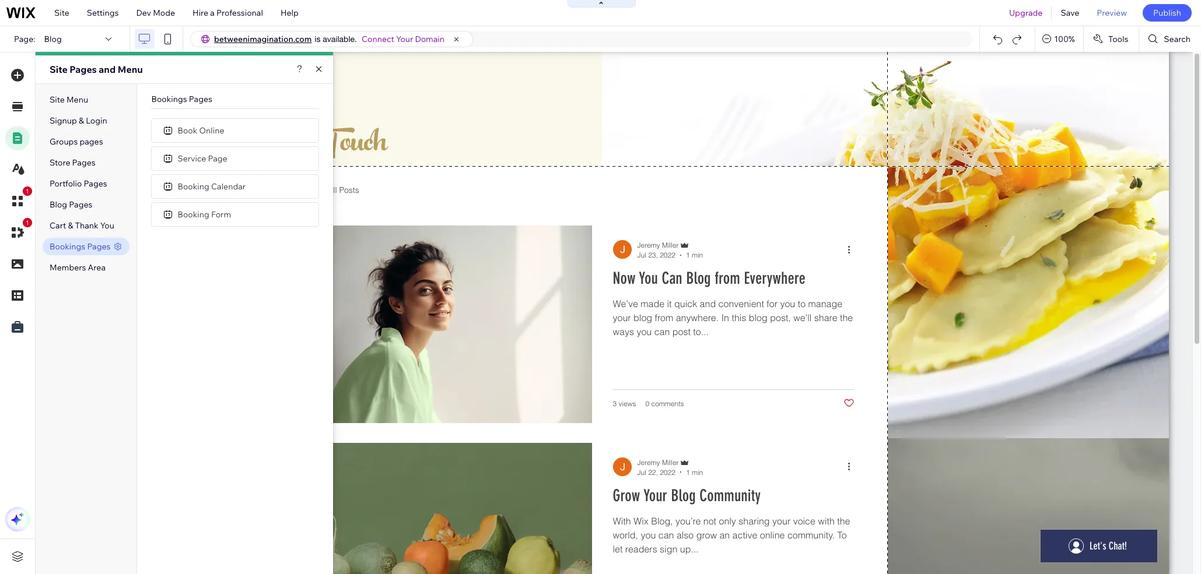 Task type: vqa. For each thing, say whether or not it's contained in the screenshot.
Settings
yes



Task type: describe. For each thing, give the bounding box(es) containing it.
100%
[[1055, 34, 1076, 44]]

connect
[[362, 34, 394, 44]]

pages up portfolio pages on the top left
[[72, 158, 96, 168]]

form
[[211, 209, 231, 220]]

blog pages
[[50, 200, 92, 210]]

a
[[210, 8, 215, 18]]

site for site menu
[[50, 95, 65, 105]]

2 1 button from the top
[[5, 218, 32, 245]]

pages up area
[[87, 242, 111, 252]]

help
[[281, 8, 299, 18]]

members area
[[50, 263, 106, 273]]

domain
[[415, 34, 445, 44]]

you
[[100, 221, 114, 231]]

service page
[[178, 153, 227, 164]]

calendar
[[211, 181, 246, 192]]

1 horizontal spatial bookings
[[151, 94, 187, 104]]

search
[[1165, 34, 1191, 44]]

cart & thank you
[[50, 221, 114, 231]]

publish
[[1154, 8, 1182, 18]]

1 horizontal spatial bookings pages
[[151, 94, 212, 104]]

save button
[[1053, 0, 1089, 26]]

1 1 from the top
[[26, 188, 29, 195]]

dev mode
[[136, 8, 175, 18]]

100% button
[[1036, 26, 1084, 52]]

1 vertical spatial bookings
[[50, 242, 85, 252]]

portfolio
[[50, 179, 82, 189]]

2 1 from the top
[[26, 219, 29, 226]]

save
[[1061, 8, 1080, 18]]

online
[[199, 125, 224, 136]]

your
[[396, 34, 413, 44]]

booking for booking form
[[178, 209, 209, 220]]

site for site pages and menu
[[50, 64, 68, 75]]

search button
[[1140, 26, 1202, 52]]

1 vertical spatial bookings pages
[[50, 242, 111, 252]]

area
[[88, 263, 106, 273]]

tools button
[[1084, 26, 1140, 52]]

preview
[[1098, 8, 1128, 18]]

& for signup
[[79, 116, 84, 126]]

groups pages
[[50, 137, 103, 147]]

members
[[50, 263, 86, 273]]

site pages and menu
[[50, 64, 143, 75]]

blog for blog
[[44, 34, 62, 44]]

thank
[[75, 221, 98, 231]]



Task type: locate. For each thing, give the bounding box(es) containing it.
mode
[[153, 8, 175, 18]]

0 vertical spatial 1
[[26, 188, 29, 195]]

booking down service
[[178, 181, 209, 192]]

is available. connect your domain
[[315, 34, 445, 44]]

and
[[99, 64, 116, 75]]

bookings
[[151, 94, 187, 104], [50, 242, 85, 252]]

pages left and
[[70, 64, 97, 75]]

blog up site pages and menu on the left
[[44, 34, 62, 44]]

publish button
[[1143, 4, 1193, 22]]

1 left portfolio
[[26, 188, 29, 195]]

bookings pages
[[151, 94, 212, 104], [50, 242, 111, 252]]

0 vertical spatial &
[[79, 116, 84, 126]]

2 booking from the top
[[178, 209, 209, 220]]

site left settings
[[54, 8, 69, 18]]

& left login
[[79, 116, 84, 126]]

blog
[[44, 34, 62, 44], [50, 200, 67, 210]]

tools
[[1109, 34, 1129, 44]]

booking calendar
[[178, 181, 246, 192]]

1 vertical spatial site
[[50, 64, 68, 75]]

site
[[54, 8, 69, 18], [50, 64, 68, 75], [50, 95, 65, 105]]

hire a professional
[[193, 8, 263, 18]]

& right cart
[[68, 221, 73, 231]]

1 button left cart
[[5, 218, 32, 245]]

0 horizontal spatial menu
[[67, 95, 88, 105]]

groups
[[50, 137, 78, 147]]

book
[[178, 125, 197, 136]]

pages up book online
[[189, 94, 212, 104]]

hire
[[193, 8, 208, 18]]

1 left cart
[[26, 219, 29, 226]]

&
[[79, 116, 84, 126], [68, 221, 73, 231]]

preview button
[[1089, 0, 1136, 26]]

menu
[[118, 64, 143, 75], [67, 95, 88, 105]]

0 vertical spatial 1 button
[[5, 187, 32, 214]]

1 button left portfolio
[[5, 187, 32, 214]]

portfolio pages
[[50, 179, 107, 189]]

0 vertical spatial blog
[[44, 34, 62, 44]]

booking for booking calendar
[[178, 181, 209, 192]]

login
[[86, 116, 107, 126]]

2 vertical spatial site
[[50, 95, 65, 105]]

1 vertical spatial &
[[68, 221, 73, 231]]

booking left form
[[178, 209, 209, 220]]

store pages
[[50, 158, 96, 168]]

site menu
[[50, 95, 88, 105]]

blog for blog pages
[[50, 200, 67, 210]]

store
[[50, 158, 70, 168]]

pages
[[70, 64, 97, 75], [189, 94, 212, 104], [72, 158, 96, 168], [84, 179, 107, 189], [69, 200, 92, 210], [87, 242, 111, 252]]

0 vertical spatial menu
[[118, 64, 143, 75]]

site for site
[[54, 8, 69, 18]]

bookings pages up 'book'
[[151, 94, 212, 104]]

dev
[[136, 8, 151, 18]]

1 vertical spatial booking
[[178, 209, 209, 220]]

0 vertical spatial bookings pages
[[151, 94, 212, 104]]

signup
[[50, 116, 77, 126]]

booking form
[[178, 209, 231, 220]]

page
[[208, 153, 227, 164]]

bookings up 'book'
[[151, 94, 187, 104]]

1 vertical spatial blog
[[50, 200, 67, 210]]

menu up signup & login on the left top of the page
[[67, 95, 88, 105]]

0 horizontal spatial bookings
[[50, 242, 85, 252]]

pages right portfolio
[[84, 179, 107, 189]]

0 horizontal spatial &
[[68, 221, 73, 231]]

1 vertical spatial menu
[[67, 95, 88, 105]]

cart
[[50, 221, 66, 231]]

pages
[[80, 137, 103, 147]]

site up signup
[[50, 95, 65, 105]]

0 vertical spatial bookings
[[151, 94, 187, 104]]

bookings pages down cart & thank you
[[50, 242, 111, 252]]

blog up cart
[[50, 200, 67, 210]]

betweenimagination.com
[[214, 34, 312, 44]]

service
[[178, 153, 206, 164]]

0 vertical spatial booking
[[178, 181, 209, 192]]

upgrade
[[1010, 8, 1043, 18]]

professional
[[217, 8, 263, 18]]

bookings up members
[[50, 242, 85, 252]]

1 button
[[5, 187, 32, 214], [5, 218, 32, 245]]

1 booking from the top
[[178, 181, 209, 192]]

site up site menu
[[50, 64, 68, 75]]

& for cart
[[68, 221, 73, 231]]

signup & login
[[50, 116, 107, 126]]

book online
[[178, 125, 224, 136]]

menu right and
[[118, 64, 143, 75]]

1 1 button from the top
[[5, 187, 32, 214]]

settings
[[87, 8, 119, 18]]

available.
[[323, 34, 357, 44]]

1
[[26, 188, 29, 195], [26, 219, 29, 226]]

1 vertical spatial 1
[[26, 219, 29, 226]]

1 vertical spatial 1 button
[[5, 218, 32, 245]]

1 horizontal spatial menu
[[118, 64, 143, 75]]

booking
[[178, 181, 209, 192], [178, 209, 209, 220]]

0 horizontal spatial bookings pages
[[50, 242, 111, 252]]

pages up cart & thank you
[[69, 200, 92, 210]]

1 horizontal spatial &
[[79, 116, 84, 126]]

0 vertical spatial site
[[54, 8, 69, 18]]

is
[[315, 34, 321, 44]]



